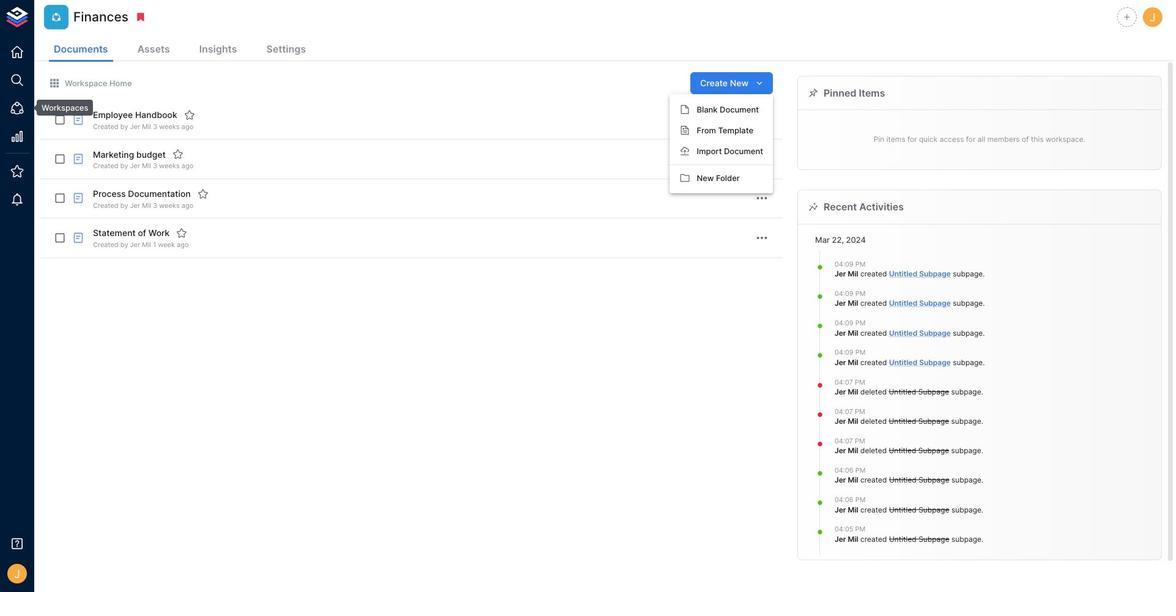 Task type: locate. For each thing, give the bounding box(es) containing it.
favorite image
[[184, 110, 195, 121]]

2 vertical spatial favorite image
[[176, 228, 187, 239]]

1 vertical spatial favorite image
[[198, 188, 209, 199]]

favorite image
[[172, 149, 184, 160], [198, 188, 209, 199], [176, 228, 187, 239]]

remove bookmark image
[[135, 12, 146, 23]]

0 vertical spatial favorite image
[[172, 149, 184, 160]]

tooltip
[[28, 100, 93, 116]]



Task type: vqa. For each thing, say whether or not it's contained in the screenshot.
the rightmost Favorite icon
yes



